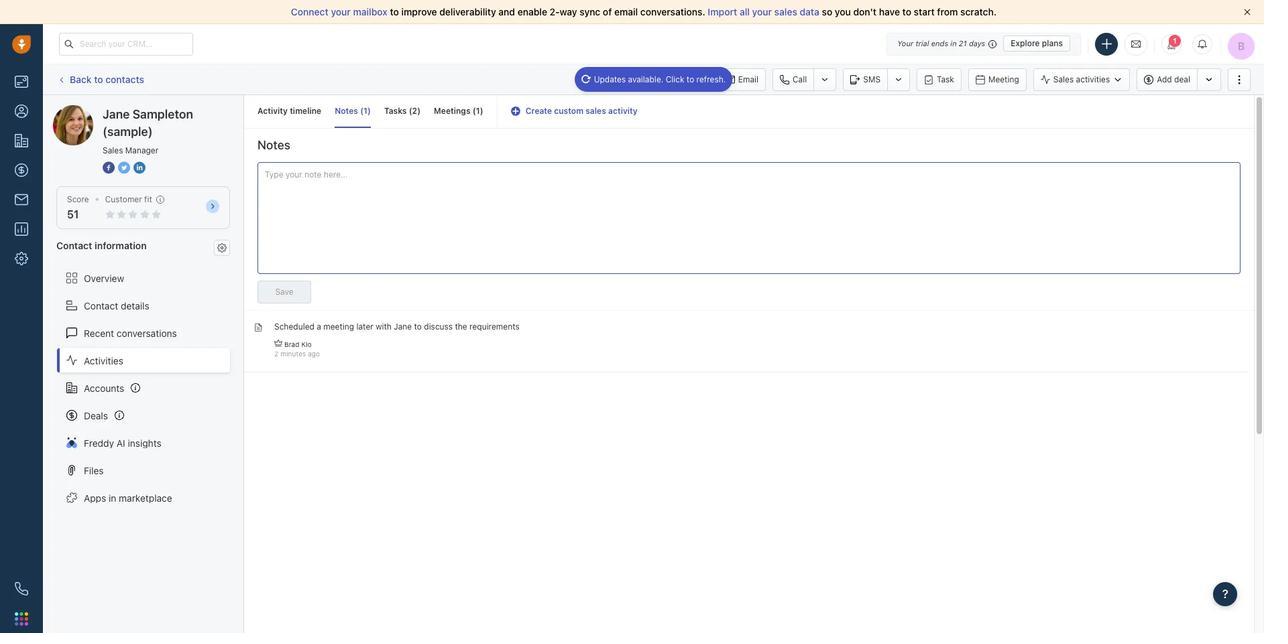 Task type: vqa. For each thing, say whether or not it's contained in the screenshot.
Sales Sequences
no



Task type: locate. For each thing, give the bounding box(es) containing it.
mng settings image
[[217, 243, 227, 253]]

(sample)
[[152, 105, 190, 116], [103, 125, 153, 139]]

ends
[[932, 39, 949, 48]]

connect your mailbox link
[[291, 6, 390, 17]]

1 vertical spatial (sample)
[[103, 125, 153, 139]]

call
[[793, 74, 807, 84]]

) for tasks ( 2 )
[[417, 106, 421, 116]]

0 vertical spatial (sample)
[[152, 105, 190, 116]]

facebook circled image
[[103, 161, 115, 175]]

0 horizontal spatial 1
[[364, 106, 368, 116]]

1 your from the left
[[331, 6, 351, 17]]

notes down activity on the top left
[[258, 138, 290, 152]]

) right tasks
[[417, 106, 421, 116]]

51 button
[[67, 209, 79, 221]]

notes for notes
[[258, 138, 290, 152]]

meeting button
[[969, 68, 1027, 91]]

connect
[[291, 6, 329, 17]]

( for tasks
[[409, 106, 412, 116]]

contacts
[[106, 74, 144, 85]]

1 vertical spatial contact
[[84, 300, 118, 312]]

your right all
[[752, 6, 772, 17]]

sync
[[580, 6, 601, 17]]

conversations.
[[641, 6, 706, 17]]

tasks ( 2 )
[[384, 106, 421, 116]]

sms
[[864, 74, 881, 84]]

trial
[[916, 39, 929, 48]]

recent conversations
[[84, 328, 177, 339]]

0 horizontal spatial (
[[360, 106, 364, 116]]

customer
[[105, 195, 142, 205]]

0 vertical spatial notes
[[335, 106, 358, 116]]

jane down contacts on the top of page
[[103, 107, 130, 121]]

call button
[[773, 68, 814, 91]]

activity
[[258, 106, 288, 116]]

1 vertical spatial in
[[109, 493, 116, 504]]

in left 21
[[951, 39, 957, 48]]

1 ) from the left
[[368, 106, 371, 116]]

klo
[[301, 341, 312, 349]]

sales
[[1054, 74, 1074, 84], [103, 146, 123, 156]]

1 horizontal spatial sales
[[1054, 74, 1074, 84]]

( for meetings
[[473, 106, 476, 116]]

2
[[412, 106, 417, 116], [274, 350, 278, 358]]

1 horizontal spatial 1
[[476, 106, 480, 116]]

twitter circled image
[[118, 161, 130, 175]]

your
[[898, 39, 914, 48]]

0 horizontal spatial your
[[331, 6, 351, 17]]

1 ( from the left
[[360, 106, 364, 116]]

2 horizontal spatial 1
[[1173, 37, 1177, 45]]

notes right timeline
[[335, 106, 358, 116]]

0 horizontal spatial sales
[[586, 106, 606, 116]]

to right click
[[687, 74, 694, 84]]

jane inside jane sampleton (sample) sales manager
[[103, 107, 130, 121]]

apps in marketplace
[[84, 493, 172, 504]]

( left tasks
[[360, 106, 364, 116]]

brad
[[284, 341, 299, 349]]

1 horizontal spatial 2
[[412, 106, 417, 116]]

sampleton inside jane sampleton (sample) sales manager
[[133, 107, 193, 121]]

1 horizontal spatial )
[[417, 106, 421, 116]]

freddy
[[84, 438, 114, 449]]

2 ( from the left
[[409, 106, 412, 116]]

2 your from the left
[[752, 6, 772, 17]]

1 vertical spatial notes
[[258, 138, 290, 152]]

add deal button
[[1137, 68, 1197, 91]]

2 horizontal spatial (
[[473, 106, 476, 116]]

jane
[[80, 105, 101, 116], [103, 107, 130, 121], [394, 322, 412, 332]]

plans
[[1042, 38, 1063, 48]]

sales left activity
[[586, 106, 606, 116]]

1 horizontal spatial (
[[409, 106, 412, 116]]

fit
[[144, 195, 152, 205]]

1 horizontal spatial jane
[[103, 107, 130, 121]]

(sample) up manager
[[152, 105, 190, 116]]

) left tasks
[[368, 106, 371, 116]]

) right 'meetings'
[[480, 106, 483, 116]]

and
[[499, 6, 515, 17]]

1 horizontal spatial sales
[[775, 6, 797, 17]]

0 vertical spatial 2
[[412, 106, 417, 116]]

1 horizontal spatial notes
[[335, 106, 358, 116]]

days
[[969, 39, 986, 48]]

apps
[[84, 493, 106, 504]]

jane down back
[[80, 105, 101, 116]]

(sample) down jane sampleton (sample)
[[103, 125, 153, 139]]

1 horizontal spatial in
[[951, 39, 957, 48]]

( for notes
[[360, 106, 364, 116]]

contact down 51
[[56, 240, 92, 252]]

2 ) from the left
[[417, 106, 421, 116]]

sales left activities
[[1054, 74, 1074, 84]]

customer fit
[[105, 195, 152, 205]]

discuss
[[424, 322, 453, 332]]

1 right 'meetings'
[[476, 106, 480, 116]]

0 horizontal spatial notes
[[258, 138, 290, 152]]

manager
[[125, 146, 159, 156]]

1 left tasks
[[364, 106, 368, 116]]

sampleton down contacts on the top of page
[[103, 105, 149, 116]]

1 horizontal spatial your
[[752, 6, 772, 17]]

score 51
[[67, 195, 89, 221]]

add
[[1157, 74, 1172, 84]]

1 vertical spatial sales
[[586, 106, 606, 116]]

( right 'meetings'
[[473, 106, 476, 116]]

3 ( from the left
[[473, 106, 476, 116]]

task
[[937, 74, 954, 84]]

custom
[[554, 106, 584, 116]]

0 vertical spatial sales
[[775, 6, 797, 17]]

(sample) inside jane sampleton (sample) sales manager
[[103, 125, 153, 139]]

1 up add deal
[[1173, 37, 1177, 45]]

jane for jane sampleton (sample) sales manager
[[103, 107, 130, 121]]

jane right with
[[394, 322, 412, 332]]

(
[[360, 106, 364, 116], [409, 106, 412, 116], [473, 106, 476, 116]]

sales up facebook circled 'image'
[[103, 146, 123, 156]]

0 horizontal spatial in
[[109, 493, 116, 504]]

1 vertical spatial 2
[[274, 350, 278, 358]]

in right apps
[[109, 493, 116, 504]]

2 left 'minutes' at the left bottom of page
[[274, 350, 278, 358]]

contact
[[56, 240, 92, 252], [84, 300, 118, 312]]

( right tasks
[[409, 106, 412, 116]]

1 for meetings ( 1 )
[[476, 106, 480, 116]]

your trial ends in 21 days
[[898, 39, 986, 48]]

overview
[[84, 273, 124, 284]]

call link
[[773, 68, 814, 91]]

to right back
[[94, 74, 103, 85]]

1
[[1173, 37, 1177, 45], [364, 106, 368, 116], [476, 106, 480, 116]]

meetings ( 1 )
[[434, 106, 483, 116]]

2 right tasks
[[412, 106, 417, 116]]

0 horizontal spatial sales
[[103, 146, 123, 156]]

0 horizontal spatial )
[[368, 106, 371, 116]]

)
[[368, 106, 371, 116], [417, 106, 421, 116], [480, 106, 483, 116]]

meeting
[[989, 74, 1019, 84]]

notes
[[335, 106, 358, 116], [258, 138, 290, 152]]

2 horizontal spatial )
[[480, 106, 483, 116]]

1 vertical spatial sales
[[103, 146, 123, 156]]

deal
[[1175, 74, 1191, 84]]

sales left data
[[775, 6, 797, 17]]

your left mailbox
[[331, 6, 351, 17]]

ai
[[117, 438, 125, 449]]

3 ) from the left
[[480, 106, 483, 116]]

to left discuss
[[414, 322, 422, 332]]

of
[[603, 6, 612, 17]]

0 vertical spatial contact
[[56, 240, 92, 252]]

notes ( 1 )
[[335, 106, 371, 116]]

(sample) for jane sampleton (sample)
[[152, 105, 190, 116]]

notes for notes ( 1 )
[[335, 106, 358, 116]]

sampleton up manager
[[133, 107, 193, 121]]

email
[[614, 6, 638, 17]]

jane sampleton (sample) sales manager
[[103, 107, 193, 156]]

Search your CRM... text field
[[59, 33, 193, 55]]

have
[[879, 6, 900, 17]]

updates available. click to refresh. link
[[575, 67, 733, 92]]

linkedin circled image
[[133, 161, 146, 175]]

email
[[738, 74, 759, 84]]

explore plans link
[[1004, 36, 1071, 52]]

contact up recent
[[84, 300, 118, 312]]

0 horizontal spatial jane
[[80, 105, 101, 116]]

0 vertical spatial sales
[[1054, 74, 1074, 84]]

from
[[937, 6, 958, 17]]

activities
[[1076, 74, 1110, 84]]

phone image
[[15, 583, 28, 596]]

contact information
[[56, 240, 147, 252]]

to left start
[[903, 6, 912, 17]]



Task type: describe. For each thing, give the bounding box(es) containing it.
updates available. click to refresh.
[[594, 74, 726, 84]]

enable
[[518, 6, 547, 17]]

timeline
[[290, 106, 321, 116]]

jane sampleton (sample)
[[80, 105, 190, 116]]

1 for notes ( 1 )
[[364, 106, 368, 116]]

recent
[[84, 328, 114, 339]]

so
[[822, 6, 833, 17]]

refresh.
[[697, 74, 726, 84]]

import
[[708, 6, 737, 17]]

meeting
[[324, 322, 354, 332]]

all
[[740, 6, 750, 17]]

requirements
[[470, 322, 520, 332]]

mailbox
[[353, 6, 388, 17]]

phone element
[[8, 576, 35, 603]]

2 horizontal spatial jane
[[394, 322, 412, 332]]

scratch.
[[961, 6, 997, 17]]

import all your sales data link
[[708, 6, 822, 17]]

create
[[526, 106, 552, 116]]

scheduled a meeting later with jane to discuss the requirements
[[274, 322, 520, 332]]

ago
[[308, 350, 320, 358]]

back to contacts
[[70, 74, 144, 85]]

(sample) for jane sampleton (sample) sales manager
[[103, 125, 153, 139]]

sampleton for jane sampleton (sample)
[[103, 105, 149, 116]]

task button
[[917, 68, 962, 91]]

activities
[[84, 355, 123, 367]]

1 link
[[1162, 34, 1182, 54]]

create custom sales activity link
[[511, 106, 638, 116]]

deals
[[84, 410, 108, 422]]

21
[[959, 39, 967, 48]]

freshworks switcher image
[[15, 613, 28, 626]]

back
[[70, 74, 92, 85]]

improve
[[401, 6, 437, 17]]

explore plans
[[1011, 38, 1063, 48]]

files
[[84, 465, 104, 477]]

to right mailbox
[[390, 6, 399, 17]]

click
[[666, 74, 685, 84]]

2-
[[550, 6, 560, 17]]

the
[[455, 322, 467, 332]]

0 horizontal spatial 2
[[274, 350, 278, 358]]

activity timeline
[[258, 106, 321, 116]]

explore
[[1011, 38, 1040, 48]]

create custom sales activity
[[526, 106, 638, 116]]

information
[[95, 240, 147, 252]]

email button
[[718, 68, 766, 91]]

you
[[835, 6, 851, 17]]

sms button
[[843, 68, 888, 91]]

scheduled
[[274, 322, 315, 332]]

details
[[121, 300, 149, 312]]

updates
[[594, 74, 626, 84]]

insights
[[128, 438, 161, 449]]

0 vertical spatial in
[[951, 39, 957, 48]]

contact for contact information
[[56, 240, 92, 252]]

back to contacts link
[[56, 69, 145, 90]]

tasks
[[384, 106, 407, 116]]

accounts
[[84, 383, 124, 394]]

activity
[[608, 106, 638, 116]]

contact details
[[84, 300, 149, 312]]

close image
[[1244, 9, 1251, 15]]

sales inside jane sampleton (sample) sales manager
[[103, 146, 123, 156]]

brad klo
[[284, 341, 312, 349]]

sales activities
[[1054, 74, 1110, 84]]

later
[[356, 322, 374, 332]]

marketplace
[[119, 493, 172, 504]]

) for notes ( 1 )
[[368, 106, 371, 116]]

conversations
[[117, 328, 177, 339]]

connect your mailbox to improve deliverability and enable 2-way sync of email conversations. import all your sales data so you don't have to start from scratch.
[[291, 6, 997, 17]]

jane for jane sampleton (sample)
[[80, 105, 101, 116]]

contact for contact details
[[84, 300, 118, 312]]

with
[[376, 322, 392, 332]]

minutes
[[280, 350, 306, 358]]

score
[[67, 195, 89, 205]]

) for meetings ( 1 )
[[480, 106, 483, 116]]

deliverability
[[440, 6, 496, 17]]

meetings
[[434, 106, 471, 116]]

a
[[317, 322, 321, 332]]

data
[[800, 6, 820, 17]]

add deal
[[1157, 74, 1191, 84]]

freddy ai insights
[[84, 438, 161, 449]]

send email image
[[1132, 38, 1141, 50]]

sampleton for jane sampleton (sample) sales manager
[[133, 107, 193, 121]]

available.
[[628, 74, 664, 84]]



